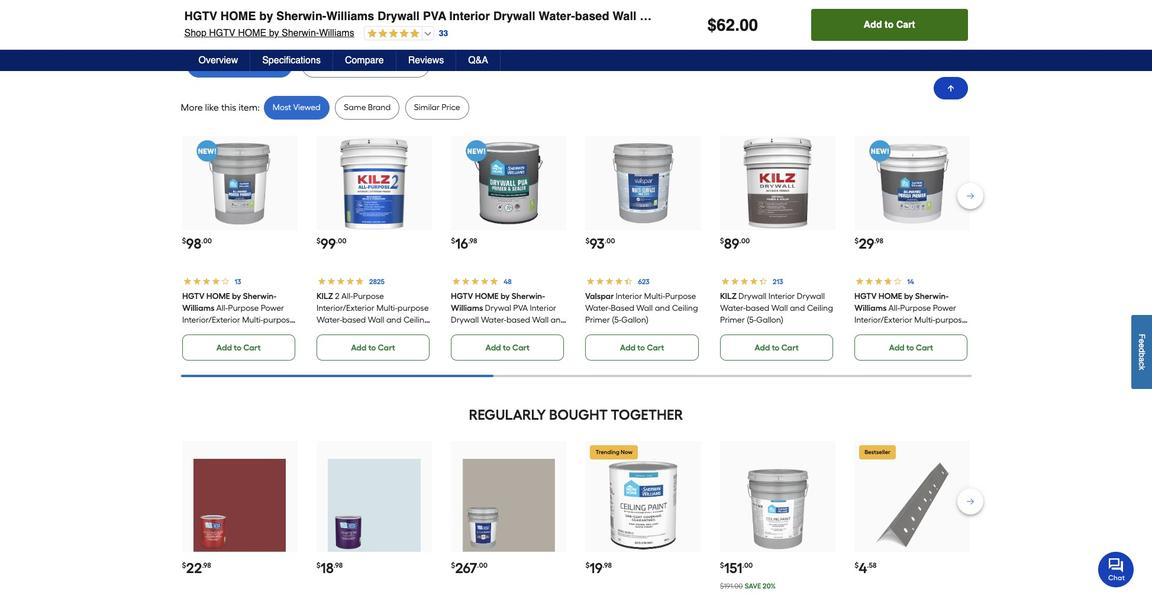 Task type: describe. For each thing, give the bounding box(es) containing it.
hgtv home by sherwin- williams for 29
[[855, 292, 949, 314]]

now
[[621, 449, 633, 456]]

gallon) inside interior multi-purpose water-based wall and ceiling primer (5-gallon)
[[622, 315, 649, 325]]

interior/exterior for 99
[[317, 303, 375, 314]]

$ for 267
[[451, 562, 455, 570]]

like
[[615, 17, 643, 34]]

add to cart for 93
[[620, 343, 665, 353]]

$191.00 save 20%
[[720, 582, 776, 591]]

:
[[258, 102, 260, 113]]

00
[[740, 15, 759, 34]]

home for 29
[[879, 292, 903, 302]]

multi- inside interior multi-purpose water-based wall and ceiling primer (5-gallon)
[[645, 292, 666, 302]]

power for 29
[[934, 303, 957, 314]]

hgtv home by sherwin- williams for 16
[[451, 292, 545, 314]]

a
[[1138, 357, 1148, 362]]

cart inside 'button'
[[897, 20, 916, 30]]

gallon) inside '2 all-purpose interior/exterior multi-purpose water-based wall and ceiling primer (5-gallon)'
[[353, 327, 380, 337]]

.00 for 93
[[605, 237, 616, 245]]

29 list item
[[855, 136, 971, 361]]

(1-
[[506, 327, 514, 337]]

valspar
[[586, 292, 615, 302]]

customers ultimately bought
[[311, 61, 421, 71]]

by up shop hgtv home by sherwin-williams
[[259, 9, 273, 23]]

$ 267 .00
[[451, 560, 488, 577]]

151
[[725, 560, 743, 577]]

q&a
[[468, 55, 488, 66]]

$ 93 .00
[[586, 235, 616, 253]]

hgtv home by sherwin-williams flat white ceiling paint and primer (1-quart) image
[[597, 459, 690, 552]]

(5- inside all-purpose power interior/exterior multi-purpose water-based wall and ceiling primer (5-gallon)
[[209, 339, 218, 349]]

hgtv home by sherwin-williams drywal pva interior drywall water-based wall and ceiling primer (1-gallon) image
[[463, 137, 555, 230]]

regularly
[[469, 406, 546, 424]]

to for 89
[[772, 343, 780, 353]]

0 horizontal spatial pva
[[423, 9, 446, 23]]

29
[[859, 235, 875, 253]]

kilz 2 all-purpose interior/exterior multi-purpose water-based wall and ceiling primer (5-gallon) image
[[328, 137, 421, 230]]

ultimately
[[354, 61, 392, 71]]

.98 for 18
[[334, 562, 343, 570]]

$ 151 .00
[[720, 560, 753, 577]]

add to cart inside 'button'
[[864, 20, 916, 30]]

62
[[717, 15, 736, 34]]

williams for 29
[[855, 303, 887, 314]]

(2-
[[882, 339, 891, 349]]

add to cart link for 89
[[720, 335, 834, 361]]

regularly bought together
[[469, 406, 684, 424]]

all- for 29
[[889, 303, 901, 314]]

hgtv for 98
[[182, 292, 204, 302]]

based inside '2 all-purpose interior/exterior multi-purpose water-based wall and ceiling primer (5-gallon)'
[[342, 315, 366, 325]]

16
[[455, 235, 468, 253]]

trending
[[596, 449, 620, 456]]

1 vertical spatial also
[[238, 61, 254, 71]]

98
[[186, 235, 202, 253]]

$ 89 .00
[[720, 235, 750, 253]]

primer inside interior multi-purpose water-based wall and ceiling primer (5-gallon)
[[586, 315, 611, 325]]

hgtv home by sherwin-williams weathershield satin ashen grey 6004-1c latex exterior paint + primer (5-gallon) image
[[463, 459, 555, 552]]

cart for 93
[[647, 343, 665, 353]]

hgtv home by sherwin-williams ovation plus eggshell crystalline 5002-9a latex interior paint + primer (1-quart) image
[[328, 459, 421, 552]]

89
[[725, 235, 740, 253]]

home up shop hgtv home by sherwin-williams
[[221, 9, 256, 23]]

gallon) inside all-purpose power interior/exterior multi-purpose water-based wall and ceiling primer (5-gallon)
[[218, 339, 245, 349]]

$ 22 .98
[[182, 560, 211, 577]]

item
[[239, 102, 258, 113]]

by for 16
[[501, 292, 510, 302]]

all-purpose power interior/exterior multi-purpose water-based wall and ceiling primer (2-gallon)
[[855, 303, 968, 349]]

267
[[455, 560, 477, 577]]

add for 98
[[217, 343, 232, 353]]

hgtv home by sherwin-williams flat white ceiling paint and primer (5-gallon) image
[[732, 459, 825, 552]]

b
[[1138, 353, 1148, 357]]

interior inside drywall interior drywall water-based wall and ceiling primer (5-gallon)
[[769, 292, 795, 302]]

q&a button
[[457, 50, 501, 71]]

89 list item
[[720, 136, 836, 361]]

purpose inside all-purpose power interior/exterior multi-purpose water-based wall and ceiling primer (5-gallon)
[[228, 303, 259, 314]]

multi- for 98
[[242, 315, 263, 325]]

compare
[[345, 55, 384, 66]]

you may also like
[[510, 17, 643, 34]]

shop
[[184, 28, 207, 38]]

wall inside the all-purpose power interior/exterior multi-purpose water-based wall and ceiling primer (2-gallon)
[[906, 327, 923, 337]]

d
[[1138, 348, 1148, 353]]

add to cart link for 93
[[586, 335, 699, 361]]

purpose inside interior multi-purpose water-based wall and ceiling primer (5-gallon)
[[666, 292, 697, 302]]

similar
[[414, 103, 440, 113]]

hgtv up shop
[[184, 9, 217, 23]]

water- inside interior multi-purpose water-based wall and ceiling primer (5-gallon)
[[586, 303, 612, 314]]

4
[[859, 560, 868, 577]]

pva inside 'drywal pva interior drywall water-based wall and ceiling primer (1-gallon)'
[[514, 303, 528, 314]]

99
[[321, 235, 336, 253]]

primer inside drywall interior drywall water-based wall and ceiling primer (5-gallon)
[[720, 315, 745, 325]]

to for 93
[[638, 343, 645, 353]]

hgtv for 16
[[451, 292, 474, 302]]

20%
[[763, 582, 776, 591]]

wall inside 'drywal pva interior drywall water-based wall and ceiling primer (1-gallon)'
[[533, 315, 549, 325]]

ceiling inside drywall interior drywall water-based wall and ceiling primer (5-gallon)
[[807, 303, 834, 314]]

by for 98
[[232, 292, 241, 302]]

hgtv home by sherwin- williams for 98
[[182, 292, 276, 314]]

home for 98
[[206, 292, 230, 302]]

this
[[221, 102, 236, 113]]

kilz drywall interior drywall water-based wall and ceiling primer (5-gallon) image
[[732, 137, 825, 230]]

all-purpose power interior/exterior multi-purpose water-based wall and ceiling primer (5-gallon)
[[182, 303, 295, 349]]

interior inside interior multi-purpose water-based wall and ceiling primer (5-gallon)
[[616, 292, 643, 302]]

to for 29
[[907, 343, 915, 353]]

f
[[1138, 334, 1148, 339]]

interior multi-purpose water-based wall and ceiling primer (5-gallon)
[[586, 292, 699, 325]]

gallon) inside the all-purpose power interior/exterior multi-purpose water-based wall and ceiling primer (2-gallon)
[[891, 339, 919, 349]]

primer inside 'drywal pva interior drywall water-based wall and ceiling primer (1-gallon)'
[[479, 327, 504, 337]]

.98 for 19
[[603, 562, 612, 570]]

add for 93
[[620, 343, 636, 353]]

add for 16
[[486, 343, 501, 353]]

16 list item
[[451, 136, 567, 361]]

and inside all-purpose power interior/exterior multi-purpose water-based wall and ceiling primer (5-gallon)
[[252, 327, 267, 337]]

.00 for 151
[[743, 562, 753, 570]]

power for 98
[[261, 303, 284, 314]]

water- inside the all-purpose power interior/exterior multi-purpose water-based wall and ceiling primer (2-gallon)
[[855, 327, 881, 337]]

purpose inside the all-purpose power interior/exterior multi-purpose water-based wall and ceiling primer (2-gallon)
[[901, 303, 932, 314]]

based inside all-purpose power interior/exterior multi-purpose water-based wall and ceiling primer (5-gallon)
[[208, 327, 231, 337]]

like
[[205, 102, 219, 113]]

.98 for 29
[[875, 237, 884, 245]]

water- inside '2 all-purpose interior/exterior multi-purpose water-based wall and ceiling primer (5-gallon)'
[[317, 315, 342, 325]]

cart for 89
[[782, 343, 799, 353]]

you
[[510, 17, 540, 34]]

add for 29
[[890, 343, 905, 353]]

ceiling inside '2 all-purpose interior/exterior multi-purpose water-based wall and ceiling primer (5-gallon)'
[[404, 315, 430, 325]]

brand
[[368, 103, 391, 113]]

bought
[[550, 406, 608, 424]]

$ 18 .98
[[317, 560, 343, 577]]

$ 98 .00
[[182, 235, 212, 253]]

multi- for 99
[[377, 303, 398, 314]]

wall inside '2 all-purpose interior/exterior multi-purpose water-based wall and ceiling primer (5-gallon)'
[[368, 315, 384, 325]]

overview
[[199, 55, 238, 66]]

add inside add to cart 'button'
[[864, 20, 883, 30]]

f e e d b a c k button
[[1132, 315, 1153, 389]]

based inside the all-purpose power interior/exterior multi-purpose water-based wall and ceiling primer (2-gallon)
[[881, 327, 904, 337]]

add to cart for 29
[[890, 343, 934, 353]]

(5- inside drywall interior drywall water-based wall and ceiling primer (5-gallon)
[[747, 315, 757, 325]]

together
[[611, 406, 684, 424]]

chat invite button image
[[1099, 551, 1135, 587]]

.58
[[868, 562, 877, 570]]

interior/exterior for 98
[[182, 315, 240, 325]]

.98 for 22
[[202, 562, 211, 570]]

$ 19 .98
[[586, 560, 612, 577]]

hgtv home by sherwin-williams drywall pva interior drywall water-based wall and ceiling primer (5-gallon)
[[184, 9, 803, 23]]

customers for customers ultimately bought
[[311, 61, 352, 71]]

93 list item
[[586, 136, 702, 361]]

add to cart for 98
[[217, 343, 261, 353]]

2 all-purpose interior/exterior multi-purpose water-based wall and ceiling primer (5-gallon)
[[317, 292, 430, 337]]

to for 16
[[503, 343, 511, 353]]

to inside 'button'
[[885, 20, 894, 30]]

f e e d b a c k
[[1138, 334, 1148, 370]]

93
[[590, 235, 605, 253]]

$ for 29
[[855, 237, 859, 245]]

add to cart link for 16
[[451, 335, 565, 361]]

all- inside '2 all-purpose interior/exterior multi-purpose water-based wall and ceiling primer (5-gallon)'
[[342, 292, 353, 302]]

(5- inside interior multi-purpose water-based wall and ceiling primer (5-gallon)
[[613, 315, 622, 325]]

williams for 98
[[182, 303, 214, 314]]

and inside 'drywal pva interior drywall water-based wall and ceiling primer (1-gallon)'
[[551, 315, 566, 325]]

shop hgtv home by sherwin-williams
[[184, 28, 354, 38]]

all- for 98
[[216, 303, 228, 314]]

same
[[344, 103, 366, 113]]

0 vertical spatial viewed
[[256, 61, 284, 71]]

kilz for 89
[[720, 292, 737, 302]]

interior inside 'drywal pva interior drywall water-based wall and ceiling primer (1-gallon)'
[[530, 303, 557, 314]]

ceiling inside interior multi-purpose water-based wall and ceiling primer (5-gallon)
[[673, 303, 699, 314]]

.98 for 16
[[468, 237, 478, 245]]

.00 for 99
[[336, 237, 347, 245]]

ceiling inside all-purpose power interior/exterior multi-purpose water-based wall and ceiling primer (5-gallon)
[[269, 327, 295, 337]]

$ for 89
[[720, 237, 725, 245]]

gallon) inside drywall interior drywall water-based wall and ceiling primer (5-gallon)
[[757, 315, 784, 325]]

and inside drywall interior drywall water-based wall and ceiling primer (5-gallon)
[[790, 303, 805, 314]]

valspar interior multi-purpose water-based wall and ceiling primer (5-gallon) image
[[597, 137, 690, 230]]

99 list item
[[317, 136, 432, 361]]

hgtv home by sherwin-williams all-purpose power interior/exterior multi-purpose water-based wall and ceiling primer (2-gallon) image
[[867, 137, 959, 230]]

hgtv for 29
[[855, 292, 877, 302]]



Task type: vqa. For each thing, say whether or not it's contained in the screenshot.
the middle the purpose
yes



Task type: locate. For each thing, give the bounding box(es) containing it.
hgtv home by sherwin-williams all-purpose power interior/exterior multi-purpose water-based wall and ceiling primer (5-gallon) image
[[194, 137, 286, 230]]

cart inside 98 'list item'
[[243, 343, 261, 353]]

add to cart link inside 99 list item
[[317, 335, 430, 361]]

.98
[[468, 237, 478, 245], [875, 237, 884, 245], [202, 562, 211, 570], [334, 562, 343, 570], [603, 562, 612, 570]]

2 horizontal spatial purpose
[[936, 315, 967, 325]]

.00 inside $ 151 .00
[[743, 562, 753, 570]]

by
[[259, 9, 273, 23], [269, 28, 279, 38], [232, 292, 241, 302], [501, 292, 510, 302], [905, 292, 914, 302]]

cart for 99
[[378, 343, 395, 353]]

e
[[1138, 339, 1148, 344], [1138, 344, 1148, 348]]

and inside interior multi-purpose water-based wall and ceiling primer (5-gallon)
[[656, 303, 671, 314]]

sherwin- for 98
[[243, 292, 276, 302]]

1 horizontal spatial interior/exterior
[[317, 303, 375, 314]]

reviews button
[[397, 50, 457, 71]]

.00 inside $ 98 .00
[[202, 237, 212, 245]]

sherwin- up the all-purpose power interior/exterior multi-purpose water-based wall and ceiling primer (2-gallon)
[[916, 292, 949, 302]]

.00 for 267
[[477, 562, 488, 570]]

hgtv down the 29
[[855, 292, 877, 302]]

cart inside 16 list item
[[513, 343, 530, 353]]

and inside the all-purpose power interior/exterior multi-purpose water-based wall and ceiling primer (2-gallon)
[[925, 327, 940, 337]]

to inside 99 list item
[[369, 343, 376, 353]]

hgtv home by sherwin- williams inside 29 list item
[[855, 292, 949, 314]]

by up all-purpose power interior/exterior multi-purpose water-based wall and ceiling primer (5-gallon)
[[232, 292, 241, 302]]

drywall interior drywall water-based wall and ceiling primer (5-gallon)
[[720, 292, 834, 325]]

$ for 151
[[720, 562, 725, 570]]

purpose
[[398, 303, 429, 314], [263, 315, 294, 325], [936, 315, 967, 325]]

williams inside 98 'list item'
[[182, 303, 214, 314]]

bestseller
[[865, 449, 891, 456]]

1 hgtv home by sherwin- williams from the left
[[182, 292, 276, 314]]

purpose for 29
[[936, 315, 967, 325]]

$191.00
[[720, 582, 743, 591]]

1 horizontal spatial also
[[575, 17, 612, 34]]

power inside the all-purpose power interior/exterior multi-purpose water-based wall and ceiling primer (2-gallon)
[[934, 303, 957, 314]]

home up all-purpose power interior/exterior multi-purpose water-based wall and ceiling primer (5-gallon)
[[206, 292, 230, 302]]

add inside 16 list item
[[486, 343, 501, 353]]

add to cart link inside "93" list item
[[586, 335, 699, 361]]

viewed down shop hgtv home by sherwin-williams
[[256, 61, 284, 71]]

$ for 4
[[855, 562, 859, 570]]

98 list item
[[182, 136, 298, 361]]

may
[[543, 17, 572, 34]]

add to cart inside "93" list item
[[620, 343, 665, 353]]

arrow up image
[[947, 83, 956, 93]]

gallon) inside 'drywal pva interior drywall water-based wall and ceiling primer (1-gallon)'
[[514, 327, 541, 337]]

to
[[885, 20, 894, 30], [234, 343, 242, 353], [369, 343, 376, 353], [503, 343, 511, 353], [638, 343, 645, 353], [772, 343, 780, 353], [907, 343, 915, 353]]

multi- inside the all-purpose power interior/exterior multi-purpose water-based wall and ceiling primer (2-gallon)
[[915, 315, 936, 325]]

2 horizontal spatial hgtv home by sherwin- williams
[[855, 292, 949, 314]]

dietrich metal framing 1.25-in x 8-ft quicksilver corner bead metal corner bead image
[[867, 459, 959, 552]]

by up specifications
[[269, 28, 279, 38]]

also left like in the right of the page
[[575, 17, 612, 34]]

cart for 98
[[243, 343, 261, 353]]

0 horizontal spatial power
[[261, 303, 284, 314]]

hgtv home by sherwin- williams inside 16 list item
[[451, 292, 545, 314]]

$ inside "$ 267 .00"
[[451, 562, 455, 570]]

price
[[442, 103, 460, 113]]

most viewed
[[273, 103, 321, 113]]

and inside '2 all-purpose interior/exterior multi-purpose water-based wall and ceiling primer (5-gallon)'
[[386, 315, 402, 325]]

cart
[[897, 20, 916, 30], [243, 343, 261, 353], [378, 343, 395, 353], [513, 343, 530, 353], [647, 343, 665, 353], [782, 343, 799, 353], [916, 343, 934, 353]]

$ inside $ 98 .00
[[182, 237, 186, 245]]

$ 99 .00
[[317, 235, 347, 253]]

cart for 29
[[916, 343, 934, 353]]

1 horizontal spatial all-
[[342, 292, 353, 302]]

primer inside the all-purpose power interior/exterior multi-purpose water-based wall and ceiling primer (2-gallon)
[[855, 339, 880, 349]]

water- inside drywall interior drywall water-based wall and ceiling primer (5-gallon)
[[720, 303, 746, 314]]

cart inside "93" list item
[[647, 343, 665, 353]]

2
[[335, 292, 340, 302]]

williams
[[327, 9, 375, 23], [319, 28, 354, 38], [182, 303, 214, 314], [451, 303, 484, 314], [855, 303, 887, 314]]

e up "b"
[[1138, 344, 1148, 348]]

2 e from the top
[[1138, 344, 1148, 348]]

kilz for 99
[[317, 292, 333, 302]]

purpose for 98
[[263, 315, 294, 325]]

add to cart inside 98 'list item'
[[217, 343, 261, 353]]

by up drywal
[[501, 292, 510, 302]]

sherwin- up all-purpose power interior/exterior multi-purpose water-based wall and ceiling primer (5-gallon)
[[243, 292, 276, 302]]

add to cart link inside 98 'list item'
[[182, 335, 295, 361]]

kilz left 2 at the left of page
[[317, 292, 333, 302]]

add to cart link for 98
[[182, 335, 295, 361]]

add inside the 89 list item
[[755, 343, 771, 353]]

$ for 18
[[317, 562, 321, 570]]

2 kilz from the left
[[720, 292, 737, 302]]

regularly bought together heading
[[181, 404, 972, 427]]

all- inside the all-purpose power interior/exterior multi-purpose water-based wall and ceiling primer (2-gallon)
[[889, 303, 901, 314]]

home for 16
[[475, 292, 499, 302]]

$
[[708, 15, 717, 34], [182, 237, 186, 245], [317, 237, 321, 245], [451, 237, 455, 245], [586, 237, 590, 245], [720, 237, 725, 245], [855, 237, 859, 245], [182, 562, 186, 570], [317, 562, 321, 570], [451, 562, 455, 570], [586, 562, 590, 570], [720, 562, 725, 570], [855, 562, 859, 570]]

add to cart link inside the 89 list item
[[720, 335, 834, 361]]

1 e from the top
[[1138, 339, 1148, 344]]

sherwin- up shop hgtv home by sherwin-williams
[[277, 9, 327, 23]]

by up the all-purpose power interior/exterior multi-purpose water-based wall and ceiling primer (2-gallon)
[[905, 292, 914, 302]]

customers also viewed
[[196, 61, 284, 71]]

1 horizontal spatial viewed
[[293, 103, 321, 113]]

sherwin- for 29
[[916, 292, 949, 302]]

hgtv inside 16 list item
[[451, 292, 474, 302]]

add to cart inside the 89 list item
[[755, 343, 799, 353]]

primer inside all-purpose power interior/exterior multi-purpose water-based wall and ceiling primer (5-gallon)
[[182, 339, 207, 349]]

sherwin- up specifications "button"
[[282, 28, 319, 38]]

1 vertical spatial pva
[[514, 303, 528, 314]]

add to cart for 99
[[351, 343, 395, 353]]

interior/exterior for 29
[[855, 315, 913, 325]]

sherwin- for 16
[[512, 292, 545, 302]]

0 vertical spatial also
[[575, 17, 612, 34]]

4.8 stars image
[[365, 28, 420, 40]]

add to cart link for 29
[[855, 335, 968, 361]]

interior/exterior inside the all-purpose power interior/exterior multi-purpose water-based wall and ceiling primer (2-gallon)
[[855, 315, 913, 325]]

primer inside '2 all-purpose interior/exterior multi-purpose water-based wall and ceiling primer (5-gallon)'
[[317, 327, 341, 337]]

.98 inside $ 29 .98
[[875, 237, 884, 245]]

specifications
[[262, 55, 321, 66]]

0 horizontal spatial also
[[238, 61, 254, 71]]

purpose inside the all-purpose power interior/exterior multi-purpose water-based wall and ceiling primer (2-gallon)
[[936, 315, 967, 325]]

18
[[321, 560, 334, 577]]

sherwin-
[[277, 9, 327, 23], [282, 28, 319, 38], [243, 292, 276, 302], [512, 292, 545, 302], [916, 292, 949, 302]]

sherwin- up 'drywal pva interior drywall water-based wall and ceiling primer (1-gallon)'
[[512, 292, 545, 302]]

williams inside 16 list item
[[451, 303, 484, 314]]

$ 29 .98
[[855, 235, 884, 253]]

purpose inside '2 all-purpose interior/exterior multi-purpose water-based wall and ceiling primer (5-gallon)'
[[353, 292, 384, 302]]

$ inside $ 18 .98
[[317, 562, 321, 570]]

add to cart link inside 16 list item
[[451, 335, 565, 361]]

most
[[273, 103, 291, 113]]

$ for 62
[[708, 15, 717, 34]]

$ 4 .58
[[855, 560, 877, 577]]

hgtv inside 29 list item
[[855, 292, 877, 302]]

$ for 93
[[586, 237, 590, 245]]

add to cart inside 29 list item
[[890, 343, 934, 353]]

multi- for 29
[[915, 315, 936, 325]]

multi- inside '2 all-purpose interior/exterior multi-purpose water-based wall and ceiling primer (5-gallon)'
[[377, 303, 398, 314]]

kilz down 89
[[720, 292, 737, 302]]

bought
[[394, 61, 421, 71]]

to for 99
[[369, 343, 376, 353]]

0 horizontal spatial kilz
[[317, 292, 333, 302]]

2 power from the left
[[934, 303, 957, 314]]

power
[[261, 303, 284, 314], [934, 303, 957, 314]]

power inside all-purpose power interior/exterior multi-purpose water-based wall and ceiling primer (5-gallon)
[[261, 303, 284, 314]]

based
[[612, 303, 635, 314]]

$ for 98
[[182, 237, 186, 245]]

more like this item :
[[181, 102, 260, 113]]

add to cart link
[[182, 335, 295, 361], [317, 335, 430, 361], [451, 335, 565, 361], [586, 335, 699, 361], [720, 335, 834, 361], [855, 335, 968, 361]]

add to cart inside 99 list item
[[351, 343, 395, 353]]

$ for 19
[[586, 562, 590, 570]]

more
[[181, 102, 203, 113]]

hgtv down 98
[[182, 292, 204, 302]]

drywal pva interior drywall water-based wall and ceiling primer (1-gallon)
[[451, 303, 566, 337]]

multi-
[[645, 292, 666, 302], [377, 303, 398, 314], [242, 315, 263, 325], [915, 315, 936, 325]]

1 add to cart link from the left
[[182, 335, 295, 361]]

pva right drywal
[[514, 303, 528, 314]]

wall inside all-purpose power interior/exterior multi-purpose water-based wall and ceiling primer (5-gallon)
[[233, 327, 250, 337]]

interior
[[450, 9, 490, 23], [616, 292, 643, 302], [769, 292, 795, 302], [530, 303, 557, 314]]

0 horizontal spatial all-
[[216, 303, 228, 314]]

3 add to cart link from the left
[[451, 335, 565, 361]]

1 customers from the left
[[196, 61, 236, 71]]

0 horizontal spatial interior/exterior
[[182, 315, 240, 325]]

k
[[1138, 366, 1148, 370]]

.00 for 98
[[202, 237, 212, 245]]

1 power from the left
[[261, 303, 284, 314]]

cart inside 99 list item
[[378, 343, 395, 353]]

0 horizontal spatial viewed
[[256, 61, 284, 71]]

add for 99
[[351, 343, 367, 353]]

2 horizontal spatial all-
[[889, 303, 901, 314]]

save
[[745, 582, 762, 591]]

based inside 'drywal pva interior drywall water-based wall and ceiling primer (1-gallon)'
[[507, 315, 531, 325]]

$ 16 .98
[[451, 235, 478, 253]]

viewed right most
[[293, 103, 321, 113]]

$ for 16
[[451, 237, 455, 245]]

.00
[[202, 237, 212, 245], [336, 237, 347, 245], [605, 237, 616, 245], [740, 237, 750, 245], [477, 562, 488, 570], [743, 562, 753, 570]]

(5-
[[748, 9, 763, 23], [613, 315, 622, 325], [747, 315, 757, 325], [343, 327, 353, 337], [209, 339, 218, 349]]

gallon)
[[763, 9, 803, 23], [622, 315, 649, 325], [757, 315, 784, 325], [353, 327, 380, 337], [514, 327, 541, 337], [218, 339, 245, 349], [891, 339, 919, 349]]

3 hgtv home by sherwin- williams from the left
[[855, 292, 949, 314]]

also
[[575, 17, 612, 34], [238, 61, 254, 71]]

drywall inside 'drywal pva interior drywall water-based wall and ceiling primer (1-gallon)'
[[451, 315, 479, 325]]

hgtv
[[184, 9, 217, 23], [209, 28, 236, 38], [182, 292, 204, 302], [451, 292, 474, 302], [855, 292, 877, 302]]

2 hgtv home by sherwin- williams from the left
[[451, 292, 545, 314]]

trending now
[[596, 449, 633, 456]]

6 add to cart link from the left
[[855, 335, 968, 361]]

home inside 98 'list item'
[[206, 292, 230, 302]]

wall inside drywall interior drywall water-based wall and ceiling primer (5-gallon)
[[772, 303, 788, 314]]

1 vertical spatial viewed
[[293, 103, 321, 113]]

home up drywal
[[475, 292, 499, 302]]

$ for 22
[[182, 562, 186, 570]]

by inside 98 'list item'
[[232, 292, 241, 302]]

multi- inside all-purpose power interior/exterior multi-purpose water-based wall and ceiling primer (5-gallon)
[[242, 315, 263, 325]]

pva
[[423, 9, 446, 23], [514, 303, 528, 314]]

1 horizontal spatial kilz
[[720, 292, 737, 302]]

1 horizontal spatial purpose
[[398, 303, 429, 314]]

1 kilz from the left
[[317, 292, 333, 302]]

and
[[640, 9, 661, 23], [656, 303, 671, 314], [790, 303, 805, 314], [386, 315, 402, 325], [551, 315, 566, 325], [252, 327, 267, 337], [925, 327, 940, 337]]

by inside 16 list item
[[501, 292, 510, 302]]

$ 62 . 00
[[708, 15, 759, 34]]

hgtv inside 98 'list item'
[[182, 292, 204, 302]]

ceiling inside the all-purpose power interior/exterior multi-purpose water-based wall and ceiling primer (2-gallon)
[[942, 327, 968, 337]]

22
[[186, 560, 202, 577]]

0 horizontal spatial purpose
[[263, 315, 294, 325]]

5 add to cart link from the left
[[720, 335, 834, 361]]

home
[[221, 9, 256, 23], [238, 28, 267, 38], [206, 292, 230, 302], [475, 292, 499, 302], [879, 292, 903, 302]]

water- inside 'drywal pva interior drywall water-based wall and ceiling primer (1-gallon)'
[[481, 315, 507, 325]]

(5- inside '2 all-purpose interior/exterior multi-purpose water-based wall and ceiling primer (5-gallon)'
[[343, 327, 353, 337]]

specifications button
[[251, 50, 333, 71]]

.00 inside '$ 93 .00'
[[605, 237, 616, 245]]

compare button
[[333, 50, 397, 71]]

19
[[590, 560, 603, 577]]

$ inside '$ 4 .58'
[[855, 562, 859, 570]]

1 horizontal spatial pva
[[514, 303, 528, 314]]

1 horizontal spatial customers
[[311, 61, 352, 71]]

customers
[[196, 61, 236, 71], [311, 61, 352, 71]]

.00 inside $ 89 .00
[[740, 237, 750, 245]]

33
[[439, 28, 448, 38]]

hgtv up 'drywal pva interior drywall water-based wall and ceiling primer (1-gallon)'
[[451, 292, 474, 302]]

add to cart button
[[812, 9, 968, 41]]

wall inside interior multi-purpose water-based wall and ceiling primer (5-gallon)
[[637, 303, 654, 314]]

2 add to cart link from the left
[[317, 335, 430, 361]]

$ inside $ 89 .00
[[720, 237, 725, 245]]

kilz inside 99 list item
[[317, 292, 333, 302]]

hgtv right shop
[[209, 28, 236, 38]]

e up d at the bottom right of page
[[1138, 339, 1148, 344]]

also right overview
[[238, 61, 254, 71]]

0 vertical spatial pva
[[423, 9, 446, 23]]

home up customers also viewed
[[238, 28, 267, 38]]

add to cart for 16
[[486, 343, 530, 353]]

viewed
[[256, 61, 284, 71], [293, 103, 321, 113]]

by for 29
[[905, 292, 914, 302]]

reviews
[[408, 55, 444, 66]]

.98 inside $ 19 .98
[[603, 562, 612, 570]]

sherwin- inside 16 list item
[[512, 292, 545, 302]]

overview button
[[187, 50, 251, 71]]

.00 for 89
[[740, 237, 750, 245]]

purpose for 99
[[398, 303, 429, 314]]

interior/exterior inside all-purpose power interior/exterior multi-purpose water-based wall and ceiling primer (5-gallon)
[[182, 315, 240, 325]]

same brand
[[344, 103, 391, 113]]

2 customers from the left
[[311, 61, 352, 71]]

1 horizontal spatial power
[[934, 303, 957, 314]]

4 add to cart link from the left
[[586, 335, 699, 361]]

to for 98
[[234, 343, 242, 353]]

.00 inside "$ 267 .00"
[[477, 562, 488, 570]]

.
[[736, 15, 740, 34]]

cart for 16
[[513, 343, 530, 353]]

2 horizontal spatial interior/exterior
[[855, 315, 913, 325]]

water-
[[539, 9, 575, 23], [586, 303, 612, 314], [720, 303, 746, 314], [317, 315, 342, 325], [481, 315, 507, 325], [182, 327, 208, 337], [855, 327, 881, 337]]

.98 inside $ 16 .98
[[468, 237, 478, 245]]

add to cart
[[864, 20, 916, 30], [217, 343, 261, 353], [351, 343, 395, 353], [486, 343, 530, 353], [620, 343, 665, 353], [755, 343, 799, 353], [890, 343, 934, 353]]

water- inside all-purpose power interior/exterior multi-purpose water-based wall and ceiling primer (5-gallon)
[[182, 327, 208, 337]]

0 horizontal spatial hgtv home by sherwin- williams
[[182, 292, 276, 314]]

to inside the 89 list item
[[772, 343, 780, 353]]

to inside 98 'list item'
[[234, 343, 242, 353]]

hgtv home by sherwin-williams showcase eggshell cut ruby 1009-4 acrylic interior paint + primer (1-quart) image
[[194, 459, 286, 552]]

add
[[864, 20, 883, 30], [217, 343, 232, 353], [351, 343, 367, 353], [486, 343, 501, 353], [620, 343, 636, 353], [755, 343, 771, 353], [890, 343, 905, 353]]

drywal
[[485, 303, 512, 314]]

similar price
[[414, 103, 460, 113]]

customers for customers also viewed
[[196, 61, 236, 71]]

$ for 99
[[317, 237, 321, 245]]

wall
[[613, 9, 637, 23], [637, 303, 654, 314], [772, 303, 788, 314], [368, 315, 384, 325], [533, 315, 549, 325], [233, 327, 250, 337], [906, 327, 923, 337]]

c
[[1138, 362, 1148, 366]]

$ inside $ 22 .98
[[182, 562, 186, 570]]

add to cart for 89
[[755, 343, 799, 353]]

pva up the 33
[[423, 9, 446, 23]]

kilz
[[317, 292, 333, 302], [720, 292, 737, 302]]

0 horizontal spatial customers
[[196, 61, 236, 71]]

add inside 29 list item
[[890, 343, 905, 353]]

add to cart link for 99
[[317, 335, 430, 361]]

add for 89
[[755, 343, 771, 353]]

ceiling inside 'drywal pva interior drywall water-based wall and ceiling primer (1-gallon)'
[[451, 327, 477, 337]]

1 horizontal spatial hgtv home by sherwin- williams
[[451, 292, 545, 314]]

home up the all-purpose power interior/exterior multi-purpose water-based wall and ceiling primer (2-gallon)
[[879, 292, 903, 302]]

williams for 16
[[451, 303, 484, 314]]

based inside drywall interior drywall water-based wall and ceiling primer (5-gallon)
[[746, 303, 770, 314]]



